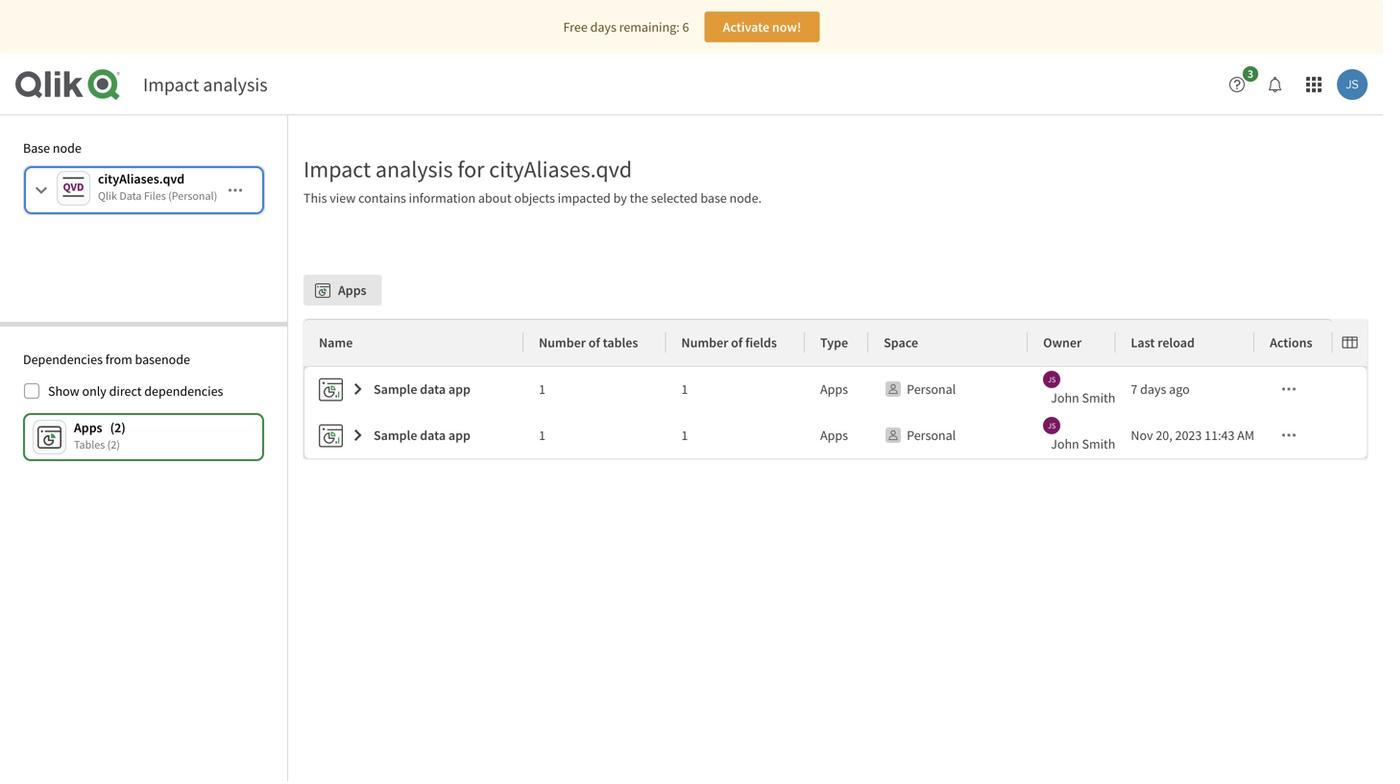 Task type: locate. For each thing, give the bounding box(es) containing it.
6
[[683, 18, 689, 36]]

2 apps cell from the top
[[805, 412, 869, 459]]

1 vertical spatial more actions image
[[1282, 428, 1297, 443]]

personal for nov 20, 2023 11:43 am
[[907, 427, 956, 444]]

column picker image
[[1343, 335, 1358, 350]]

1 vertical spatial impact
[[304, 155, 371, 184]]

0 vertical spatial personal
[[907, 381, 956, 398]]

selected
[[651, 189, 698, 207]]

1 sample data app from the top
[[374, 381, 471, 398]]

2 john smith cell from the top
[[1028, 412, 1116, 459]]

personal cell for nov 20, 2023 11:43 am
[[869, 412, 1028, 459]]

of
[[589, 334, 600, 351], [731, 334, 743, 351]]

cityaliases.qvd
[[489, 155, 632, 184], [98, 170, 185, 187]]

2 john from the top
[[1051, 435, 1080, 453]]

john smith cell down owner
[[1028, 366, 1116, 413]]

1 horizontal spatial days
[[1141, 381, 1167, 398]]

apps inside apps button
[[338, 282, 367, 299]]

1 vertical spatial sample
[[374, 427, 417, 444]]

number left fields
[[682, 334, 729, 351]]

days right free
[[591, 18, 617, 36]]

days right the 7
[[1141, 381, 1167, 398]]

contains
[[359, 189, 406, 207]]

0 vertical spatial app
[[449, 381, 471, 398]]

apps
[[338, 282, 367, 299], [821, 381, 848, 398], [74, 419, 102, 436], [821, 427, 848, 444]]

0 vertical spatial john
[[1051, 389, 1080, 406]]

personal cell
[[869, 366, 1028, 413], [869, 412, 1028, 459]]

1 personal from the top
[[907, 381, 956, 398]]

impacted
[[558, 189, 611, 207]]

john smith image
[[1338, 69, 1368, 100]]

number
[[539, 334, 586, 351], [682, 334, 729, 351]]

1 john smith cell from the top
[[1028, 366, 1116, 413]]

0 vertical spatial sample data app
[[374, 381, 471, 398]]

john
[[1051, 389, 1080, 406], [1051, 435, 1080, 453]]

by
[[614, 189, 627, 207]]

1 horizontal spatial number
[[682, 334, 729, 351]]

1 of from the left
[[589, 334, 600, 351]]

node
[[53, 139, 82, 157]]

john smith cell for 7 days ago
[[1028, 366, 1116, 413]]

1 horizontal spatial cityaliases.qvd
[[489, 155, 632, 184]]

apps cell
[[805, 366, 869, 413], [805, 412, 869, 459]]

0 vertical spatial more actions image
[[228, 183, 243, 198]]

0 vertical spatial analysis
[[203, 73, 268, 97]]

john smith cell left nov
[[1028, 412, 1116, 459]]

2 number from the left
[[682, 334, 729, 351]]

information
[[409, 189, 476, 207]]

smith
[[1083, 389, 1116, 406], [1083, 435, 1116, 453]]

john smith cell
[[1028, 366, 1116, 413], [1028, 412, 1116, 459]]

cell for nov 20, 2023 11:43 am
[[1255, 412, 1368, 459]]

1 john from the top
[[1051, 389, 1080, 406]]

1 vertical spatial data
[[420, 427, 446, 444]]

1 vertical spatial personal
[[907, 427, 956, 444]]

view
[[330, 189, 356, 207]]

(2) right tables
[[107, 437, 120, 452]]

2 app from the top
[[449, 427, 471, 444]]

ago
[[1170, 381, 1190, 398]]

1 vertical spatial days
[[1141, 381, 1167, 398]]

js john smith
[[1048, 375, 1116, 406], [1048, 421, 1116, 453]]

apps button
[[304, 275, 382, 306]]

js john smith down owner
[[1048, 375, 1116, 406]]

cell
[[1255, 366, 1368, 413], [1255, 412, 1368, 459]]

impact
[[143, 73, 199, 97], [304, 155, 371, 184]]

nov 20, 2023 11:43 am cell
[[1116, 412, 1255, 459]]

impact for impact analysis
[[143, 73, 199, 97]]

1 vertical spatial smith
[[1083, 435, 1116, 453]]

actions
[[1270, 334, 1313, 351]]

(2) down direct
[[110, 419, 126, 436]]

1 personal cell from the top
[[869, 366, 1028, 413]]

cityaliases.qvd up data
[[98, 170, 185, 187]]

nov 20, 2023 11:43 am
[[1131, 427, 1255, 444]]

0 horizontal spatial of
[[589, 334, 600, 351]]

cityaliases.qvd inside "impact analysis for cityaliases.qvd this view contains information about objects impacted by the selected base node."
[[489, 155, 632, 184]]

base
[[701, 189, 727, 207]]

days for remaining:
[[591, 18, 617, 36]]

for
[[458, 155, 485, 184]]

0 vertical spatial smith
[[1083, 389, 1116, 406]]

data for nov 20, 2023 11:43 am
[[420, 427, 446, 444]]

0 vertical spatial js john smith
[[1048, 375, 1116, 406]]

smith left the 7
[[1083, 389, 1116, 406]]

2 personal cell from the top
[[869, 412, 1028, 459]]

analysis
[[203, 73, 268, 97], [376, 155, 453, 184]]

1 vertical spatial js john smith
[[1048, 421, 1116, 453]]

1 data from the top
[[420, 381, 446, 398]]

1 number from the left
[[539, 334, 586, 351]]

2 sample from the top
[[374, 427, 417, 444]]

1
[[539, 381, 546, 398], [682, 381, 688, 398], [539, 427, 546, 444], [682, 427, 688, 444]]

of left tables
[[589, 334, 600, 351]]

activate now!
[[723, 18, 802, 36]]

john left nov
[[1051, 435, 1080, 453]]

personal
[[907, 381, 956, 398], [907, 427, 956, 444]]

reload
[[1158, 334, 1195, 351]]

0 horizontal spatial analysis
[[203, 73, 268, 97]]

2 data from the top
[[420, 427, 446, 444]]

tables
[[603, 334, 638, 351]]

1 horizontal spatial impact
[[304, 155, 371, 184]]

0 horizontal spatial number
[[539, 334, 586, 351]]

sample
[[374, 381, 417, 398], [374, 427, 417, 444]]

app
[[449, 381, 471, 398], [449, 427, 471, 444]]

analysis inside "impact analysis for cityaliases.qvd this view contains information about objects impacted by the selected base node."
[[376, 155, 453, 184]]

1 vertical spatial app
[[449, 427, 471, 444]]

2 personal from the top
[[907, 427, 956, 444]]

nov
[[1131, 427, 1154, 444]]

dependencies from basenode
[[23, 351, 190, 368]]

smith left nov
[[1083, 435, 1116, 453]]

1 sample from the top
[[374, 381, 417, 398]]

days
[[591, 18, 617, 36], [1141, 381, 1167, 398]]

number for number of tables
[[539, 334, 586, 351]]

1 cell
[[524, 366, 666, 413], [666, 366, 805, 413], [524, 412, 666, 459], [666, 412, 805, 459]]

js john smith for 7 days ago
[[1048, 375, 1116, 406]]

js john smith left nov
[[1048, 421, 1116, 453]]

0 horizontal spatial cityaliases.qvd
[[98, 170, 185, 187]]

more actions image right "am"
[[1282, 428, 1297, 443]]

tables
[[74, 437, 105, 452]]

1 vertical spatial (2)
[[107, 437, 120, 452]]

0 vertical spatial days
[[591, 18, 617, 36]]

number left tables
[[539, 334, 586, 351]]

1 horizontal spatial more actions image
[[1282, 428, 1297, 443]]

0 horizontal spatial impact
[[143, 73, 199, 97]]

direct
[[109, 382, 142, 400]]

only
[[82, 382, 107, 400]]

more actions image
[[228, 183, 243, 198], [1282, 428, 1297, 443]]

data
[[420, 381, 446, 398], [420, 427, 446, 444]]

2 cell from the top
[[1255, 412, 1368, 459]]

john smith cell for nov 20, 2023 11:43 am
[[1028, 412, 1116, 459]]

of left fields
[[731, 334, 743, 351]]

1 vertical spatial john
[[1051, 435, 1080, 453]]

apps cell for 7
[[805, 366, 869, 413]]

cityaliases.qvd up impacted at the left of page
[[489, 155, 632, 184]]

days inside cell
[[1141, 381, 1167, 398]]

js
[[1048, 375, 1056, 384], [1048, 421, 1056, 431]]

remaining:
[[619, 18, 680, 36]]

2 sample data app from the top
[[374, 427, 471, 444]]

impact for impact analysis for cityaliases.qvd this view contains information about objects impacted by the selected base node.
[[304, 155, 371, 184]]

impact inside "impact analysis for cityaliases.qvd this view contains information about objects impacted by the selected base node."
[[304, 155, 371, 184]]

1 js john smith from the top
[[1048, 375, 1116, 406]]

1 vertical spatial sample data app
[[374, 427, 471, 444]]

node.
[[730, 189, 762, 207]]

cell down more actions icon
[[1255, 412, 1368, 459]]

0 vertical spatial sample
[[374, 381, 417, 398]]

0 vertical spatial impact
[[143, 73, 199, 97]]

1 apps cell from the top
[[805, 366, 869, 413]]

about
[[478, 189, 512, 207]]

john for nov 20, 2023 11:43 am
[[1051, 435, 1080, 453]]

1 app from the top
[[449, 381, 471, 398]]

2 js from the top
[[1048, 421, 1056, 431]]

data
[[119, 188, 142, 203]]

2 js john smith from the top
[[1048, 421, 1116, 453]]

2 smith from the top
[[1083, 435, 1116, 453]]

sample for nov
[[374, 427, 417, 444]]

(2)
[[110, 419, 126, 436], [107, 437, 120, 452]]

personal for 7 days ago
[[907, 381, 956, 398]]

1 smith from the top
[[1083, 389, 1116, 406]]

fields
[[746, 334, 777, 351]]

more actions image right (personal)
[[228, 183, 243, 198]]

john down owner
[[1051, 389, 1080, 406]]

john for 7 days ago
[[1051, 389, 1080, 406]]

0 horizontal spatial days
[[591, 18, 617, 36]]

1 horizontal spatial of
[[731, 334, 743, 351]]

number of tables
[[539, 334, 638, 351]]

objects
[[514, 189, 555, 207]]

1 js from the top
[[1048, 375, 1056, 384]]

1 vertical spatial js
[[1048, 421, 1056, 431]]

0 vertical spatial js
[[1048, 375, 1056, 384]]

cell down actions
[[1255, 366, 1368, 413]]

11:43
[[1205, 427, 1235, 444]]

free
[[564, 18, 588, 36]]

sample data app
[[374, 381, 471, 398], [374, 427, 471, 444]]

1 horizontal spatial analysis
[[376, 155, 453, 184]]

1 cell from the top
[[1255, 366, 1368, 413]]

0 vertical spatial data
[[420, 381, 446, 398]]

analysis for impact analysis for cityaliases.qvd this view contains information about objects impacted by the selected base node.
[[376, 155, 453, 184]]

1 vertical spatial analysis
[[376, 155, 453, 184]]

activate
[[723, 18, 770, 36]]

2 of from the left
[[731, 334, 743, 351]]



Task type: vqa. For each thing, say whether or not it's contained in the screenshot.
Packages button
no



Task type: describe. For each thing, give the bounding box(es) containing it.
type
[[821, 334, 849, 351]]

last
[[1131, 334, 1155, 351]]

dependencies
[[23, 351, 103, 368]]

more actions image inside cell
[[1282, 428, 1297, 443]]

personal cell for 7 days ago
[[869, 366, 1028, 413]]

sample for 7
[[374, 381, 417, 398]]

qlik
[[98, 188, 117, 203]]

impact analysis for cityaliases.qvd this view contains information about objects impacted by the selected base node.
[[304, 155, 762, 207]]

show
[[48, 382, 79, 400]]

base node
[[23, 139, 82, 157]]

of for tables
[[589, 334, 600, 351]]

activate now! link
[[705, 12, 820, 42]]

basenode
[[135, 351, 190, 368]]

cityaliases.qvd qlik data files (personal)
[[98, 170, 217, 203]]

js for nov 20, 2023 11:43 am
[[1048, 421, 1056, 431]]

number of fields
[[682, 334, 777, 351]]

cell for 7 days ago
[[1255, 366, 1368, 413]]

impact analysis
[[143, 73, 268, 97]]

days for ago
[[1141, 381, 1167, 398]]

last reload
[[1131, 334, 1195, 351]]

show only direct dependencies
[[48, 382, 223, 400]]

of for fields
[[731, 334, 743, 351]]

7 days ago cell
[[1116, 366, 1255, 413]]

0 horizontal spatial more actions image
[[228, 183, 243, 198]]

this
[[304, 189, 327, 207]]

am
[[1238, 427, 1255, 444]]

apps (2) tables (2)
[[74, 419, 126, 452]]

7
[[1131, 381, 1138, 398]]

smith for nov 20, 2023 11:43 am
[[1083, 435, 1116, 453]]

free days remaining: 6
[[564, 18, 689, 36]]

20,
[[1156, 427, 1173, 444]]

files
[[144, 188, 166, 203]]

3
[[1248, 66, 1254, 81]]

apps cell for nov
[[805, 412, 869, 459]]

3 button
[[1222, 66, 1265, 100]]

now!
[[773, 18, 802, 36]]

apps inside apps (2) tables (2)
[[74, 419, 102, 436]]

2023
[[1176, 427, 1202, 444]]

app for 7 days ago
[[449, 381, 471, 398]]

cityaliases.qvd inside cityaliases.qvd qlik data files (personal)
[[98, 170, 185, 187]]

impactanalysis.basenode.resource.opentablefilter image
[[34, 183, 49, 198]]

base
[[23, 139, 50, 157]]

sample data app for 7 days ago
[[374, 381, 471, 398]]

analysis for impact analysis
[[203, 73, 268, 97]]

js for 7 days ago
[[1048, 375, 1056, 384]]

space
[[884, 334, 919, 351]]

from
[[105, 351, 132, 368]]

app for nov 20, 2023 11:43 am
[[449, 427, 471, 444]]

impact analysis element
[[143, 73, 268, 97]]

dependencies
[[144, 382, 223, 400]]

7 days ago
[[1131, 381, 1190, 398]]

owner
[[1044, 334, 1082, 351]]

the
[[630, 189, 649, 207]]

more actions image
[[1282, 381, 1297, 397]]

name
[[319, 334, 353, 351]]

0 vertical spatial (2)
[[110, 419, 126, 436]]

js john smith for nov 20, 2023 11:43 am
[[1048, 421, 1116, 453]]

sample data app for nov 20, 2023 11:43 am
[[374, 427, 471, 444]]

number for number of fields
[[682, 334, 729, 351]]

data for 7 days ago
[[420, 381, 446, 398]]

(personal)
[[168, 188, 217, 203]]

smith for 7 days ago
[[1083, 389, 1116, 406]]



